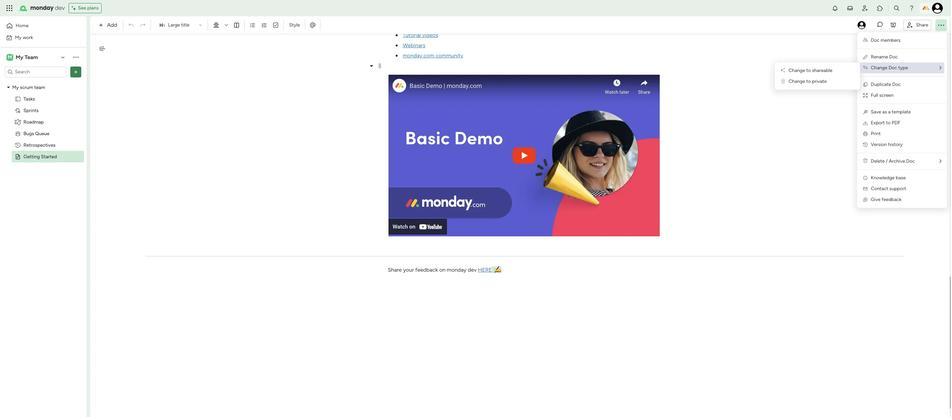 Task type: vqa. For each thing, say whether or not it's contained in the screenshot.
Bug
no



Task type: locate. For each thing, give the bounding box(es) containing it.
Search in workspace field
[[14, 68, 57, 76]]

1 vertical spatial service icon image
[[863, 131, 868, 137]]

1 horizontal spatial share
[[916, 22, 929, 28]]

1 list arrow image from the top
[[940, 66, 942, 70]]

doc right archive
[[907, 158, 915, 164]]

0 vertical spatial dev
[[55, 4, 65, 12]]

0 vertical spatial service icon image
[[863, 120, 868, 126]]

monday.com
[[403, 52, 434, 59]]

0 vertical spatial to
[[807, 68, 811, 73]]

team
[[34, 84, 45, 90]]

1 image for webinars
[[396, 45, 398, 47]]

monday right on
[[447, 267, 467, 273]]

inbox image
[[847, 5, 854, 12]]

1 vertical spatial monday
[[447, 267, 467, 273]]

share left your
[[388, 267, 402, 273]]

select product image
[[6, 5, 13, 12]]

0 vertical spatial share
[[916, 22, 929, 28]]

share left the v2 ellipsis image
[[916, 22, 929, 28]]

invite members image
[[862, 5, 869, 12]]

save as a template image
[[863, 109, 868, 115]]

1 vertical spatial my
[[16, 54, 23, 60]]

change
[[871, 65, 888, 71], [789, 68, 805, 73], [789, 79, 805, 84]]

full
[[871, 92, 878, 98]]

1 vertical spatial 1 image
[[396, 45, 398, 47]]

add button
[[96, 20, 121, 31]]

doc up change doc type
[[890, 54, 898, 60]]

contact support
[[871, 186, 906, 192]]

duplicate
[[871, 82, 891, 87]]

to left pdf
[[886, 120, 891, 126]]

list arrow image for change doc type
[[940, 66, 942, 70]]

doc left type
[[889, 65, 897, 71]]

rename doc
[[871, 54, 898, 60]]

monday
[[30, 4, 54, 12], [447, 267, 467, 273]]

here link
[[478, 267, 492, 273]]

2 vertical spatial to
[[886, 120, 891, 126]]

m
[[8, 54, 12, 60]]

1 vertical spatial public board image
[[15, 154, 21, 160]]

public board image for tasks
[[15, 96, 21, 102]]

large title
[[168, 22, 190, 28]]

monday.com community link
[[403, 52, 463, 59]]

help image
[[908, 5, 915, 12]]

large
[[168, 22, 180, 28]]

change right dapulse private icon
[[789, 79, 805, 84]]

base
[[896, 175, 906, 181]]

scrum
[[20, 84, 33, 90]]

doc right dapulse teams image
[[871, 37, 880, 43]]

add
[[107, 22, 117, 28]]

change to shareable
[[789, 68, 833, 73]]

retrospectives
[[23, 142, 56, 148]]

my inside list box
[[12, 84, 19, 90]]

my right workspace image
[[16, 54, 23, 60]]

board activity image
[[858, 21, 866, 29]]

0 horizontal spatial feedback
[[415, 267, 438, 273]]

feedback down the contact support
[[882, 197, 902, 203]]

1 vertical spatial list arrow image
[[940, 159, 942, 164]]

save
[[871, 109, 881, 115]]

0 horizontal spatial monday
[[30, 4, 54, 12]]

public board image left getting
[[15, 154, 21, 160]]

list arrow image for delete / archive doc
[[940, 159, 942, 164]]

save as a template
[[871, 109, 911, 115]]

0 vertical spatial 1 image
[[396, 34, 398, 36]]

1 image left tutorial
[[396, 34, 398, 36]]

2 service icon image from the top
[[863, 131, 868, 137]]

1 image
[[396, 34, 398, 36], [396, 45, 398, 47]]

duplicate doc image
[[863, 82, 868, 87]]

0 horizontal spatial share
[[388, 267, 402, 273]]

delete / archive doc
[[871, 158, 915, 164]]

service icon image left print
[[863, 131, 868, 137]]

✍️
[[495, 267, 502, 273]]

share
[[916, 22, 929, 28], [388, 267, 402, 273]]

community
[[436, 52, 463, 59]]

2 1 image from the top
[[396, 45, 398, 47]]

doc
[[871, 37, 880, 43], [890, 54, 898, 60], [889, 65, 897, 71], [893, 82, 901, 87], [907, 158, 915, 164]]

support
[[890, 186, 906, 192]]

1 image up 1 icon
[[396, 45, 398, 47]]

list box containing my scrum team
[[0, 80, 87, 254]]

workspace image
[[6, 54, 13, 61]]

version history
[[871, 142, 903, 148]]

0 vertical spatial list arrow image
[[940, 66, 942, 70]]

dev left here
[[468, 267, 477, 273]]

knowledge
[[871, 175, 895, 181]]

share for share
[[916, 22, 929, 28]]

my work
[[15, 35, 33, 40]]

change right dapulse share icon
[[789, 68, 805, 73]]

1 horizontal spatial dev
[[468, 267, 477, 273]]

caret down image
[[7, 85, 10, 90]]

doc members
[[871, 37, 901, 43]]

doc up the screen
[[893, 82, 901, 87]]

1 horizontal spatial feedback
[[882, 197, 902, 203]]

bulleted list image
[[250, 22, 256, 28]]

list arrow image
[[940, 66, 942, 70], [940, 159, 942, 164]]

my
[[15, 35, 21, 40], [16, 54, 23, 60], [12, 84, 19, 90]]

rename
[[871, 54, 888, 60]]

service icon image down save as a template image
[[863, 120, 868, 126]]

public board image left tasks
[[15, 96, 21, 102]]

apps image
[[877, 5, 884, 12]]

my left work
[[15, 35, 21, 40]]

0 horizontal spatial dev
[[55, 4, 65, 12]]

v2 delete line image
[[863, 158, 868, 164]]

my for my work
[[15, 35, 21, 40]]

print
[[871, 131, 881, 137]]

1 vertical spatial share
[[388, 267, 402, 273]]

1 service icon image from the top
[[863, 120, 868, 126]]

to
[[807, 68, 811, 73], [807, 79, 811, 84], [886, 120, 891, 126]]

my for my scrum team
[[12, 84, 19, 90]]

my right caret down icon
[[12, 84, 19, 90]]

your
[[403, 267, 414, 273]]

monday up home button
[[30, 4, 54, 12]]

change for change to private
[[789, 79, 805, 84]]

dev
[[55, 4, 65, 12], [468, 267, 477, 273]]

2 vertical spatial my
[[12, 84, 19, 90]]

see
[[78, 5, 86, 11]]

type
[[899, 65, 908, 71]]

1 public board image from the top
[[15, 96, 21, 102]]

change doc type
[[871, 65, 908, 71]]

change down rename
[[871, 65, 888, 71]]

share button
[[904, 20, 932, 30]]

webinars
[[403, 42, 426, 49]]

1 vertical spatial feedback
[[415, 267, 438, 273]]

menu image
[[377, 33, 382, 38]]

service icon image left the version
[[863, 142, 868, 148]]

2 vertical spatial service icon image
[[863, 142, 868, 148]]

my inside button
[[15, 35, 21, 40]]

archive
[[889, 158, 905, 164]]

rename doc image
[[863, 54, 868, 60]]

0 vertical spatial monday
[[30, 4, 54, 12]]

search everything image
[[894, 5, 900, 12]]

1 vertical spatial to
[[807, 79, 811, 84]]

1 horizontal spatial monday
[[447, 267, 467, 273]]

option
[[0, 81, 87, 83]]

monday.com community
[[403, 52, 463, 59]]

0 vertical spatial my
[[15, 35, 21, 40]]

getting started
[[23, 154, 57, 160]]

maria williams image
[[932, 3, 943, 14]]

delete
[[871, 158, 885, 164]]

to left private
[[807, 79, 811, 84]]

checklist image
[[273, 22, 279, 28]]

3 service icon image from the top
[[863, 142, 868, 148]]

service icon image for print
[[863, 131, 868, 137]]

public board image
[[15, 96, 21, 102], [15, 154, 21, 160]]

dev left see
[[55, 4, 65, 12]]

0 vertical spatial public board image
[[15, 96, 21, 102]]

feedback left on
[[415, 267, 438, 273]]

share inside button
[[916, 22, 929, 28]]

service icon image
[[863, 120, 868, 126], [863, 131, 868, 137], [863, 142, 868, 148]]

here
[[478, 267, 492, 273]]

1 1 image from the top
[[396, 34, 398, 36]]

list box
[[0, 80, 87, 254]]

my inside workspace selection element
[[16, 54, 23, 60]]

2 list arrow image from the top
[[940, 159, 942, 164]]

2 public board image from the top
[[15, 154, 21, 160]]

feedback
[[882, 197, 902, 203], [415, 267, 438, 273]]

change to private
[[789, 79, 827, 84]]

to up change to private
[[807, 68, 811, 73]]



Task type: describe. For each thing, give the bounding box(es) containing it.
to for private
[[807, 79, 811, 84]]

plans
[[87, 5, 99, 11]]

pdf
[[892, 120, 901, 126]]

public board image for getting started
[[15, 154, 21, 160]]

tasks
[[23, 96, 35, 102]]

version
[[871, 142, 887, 148]]

share your feedback on monday dev here ✍️
[[388, 267, 502, 273]]

1 image for tutorial videos
[[396, 34, 398, 36]]

change for change doc type
[[871, 65, 888, 71]]

dapulse private image
[[782, 79, 785, 84]]

/
[[886, 158, 888, 164]]

videos
[[422, 32, 438, 38]]

private
[[812, 79, 827, 84]]

tutorial
[[403, 32, 421, 38]]

give
[[871, 197, 881, 203]]

workspace selection element
[[6, 53, 39, 61]]

bugs queue
[[23, 131, 49, 137]]

sprints
[[23, 108, 39, 113]]

history
[[888, 142, 903, 148]]

my scrum team
[[12, 84, 45, 90]]

on
[[439, 267, 446, 273]]

export to pdf
[[871, 120, 901, 126]]

1 vertical spatial dev
[[468, 267, 477, 273]]

as
[[883, 109, 887, 115]]

notifications image
[[832, 5, 839, 12]]

my work button
[[4, 32, 73, 43]]

doc for rename
[[890, 54, 898, 60]]

numbered list image
[[261, 22, 267, 28]]

webinars link
[[403, 42, 426, 49]]

contact
[[871, 186, 889, 192]]

roadmap
[[23, 119, 44, 125]]

v2 change image
[[863, 65, 868, 71]]

tutorial videos link
[[403, 32, 438, 38]]

layout image
[[234, 22, 240, 28]]

give feedback
[[871, 197, 902, 203]]

export
[[871, 120, 885, 126]]

shareable
[[812, 68, 833, 73]]

full screen
[[871, 92, 894, 98]]

a
[[888, 109, 891, 115]]

full screen image
[[863, 93, 868, 98]]

style
[[289, 22, 300, 28]]

members
[[881, 37, 901, 43]]

queue
[[35, 131, 49, 137]]

screen
[[880, 92, 894, 98]]

dapulse teams image
[[863, 37, 868, 43]]

share for share your feedback on monday dev here ✍️
[[388, 267, 402, 273]]

my for my team
[[16, 54, 23, 60]]

options image
[[72, 69, 79, 75]]

team
[[25, 54, 38, 60]]

v2 ellipsis image
[[938, 21, 945, 30]]

see plans button
[[69, 3, 102, 13]]

started
[[41, 154, 57, 160]]

service icon image for version history
[[863, 142, 868, 148]]

style button
[[286, 19, 303, 31]]

workspace options image
[[72, 54, 79, 61]]

menu image
[[377, 63, 382, 69]]

title
[[181, 22, 190, 28]]

home
[[16, 23, 29, 29]]

knowledge base image
[[863, 175, 868, 181]]

work
[[23, 35, 33, 40]]

1 image
[[396, 55, 398, 57]]

template
[[892, 109, 911, 115]]

service icon image for export to pdf
[[863, 120, 868, 126]]

mention image
[[310, 22, 316, 28]]

contact support image
[[863, 186, 868, 192]]

getting
[[23, 154, 40, 160]]

monday dev
[[30, 4, 65, 12]]

0 vertical spatial feedback
[[882, 197, 902, 203]]

dapulse share image
[[781, 68, 785, 73]]

home button
[[4, 20, 73, 31]]

to for pdf
[[886, 120, 891, 126]]

knowledge base
[[871, 175, 906, 181]]

doc for duplicate
[[893, 82, 901, 87]]

change for change to shareable
[[789, 68, 805, 73]]

doc for change
[[889, 65, 897, 71]]

my team
[[16, 54, 38, 60]]

see plans
[[78, 5, 99, 11]]

tutorial videos
[[403, 32, 438, 38]]

duplicate doc
[[871, 82, 901, 87]]

bugs
[[23, 131, 34, 137]]

to for shareable
[[807, 68, 811, 73]]

give feedback image
[[863, 197, 868, 203]]



